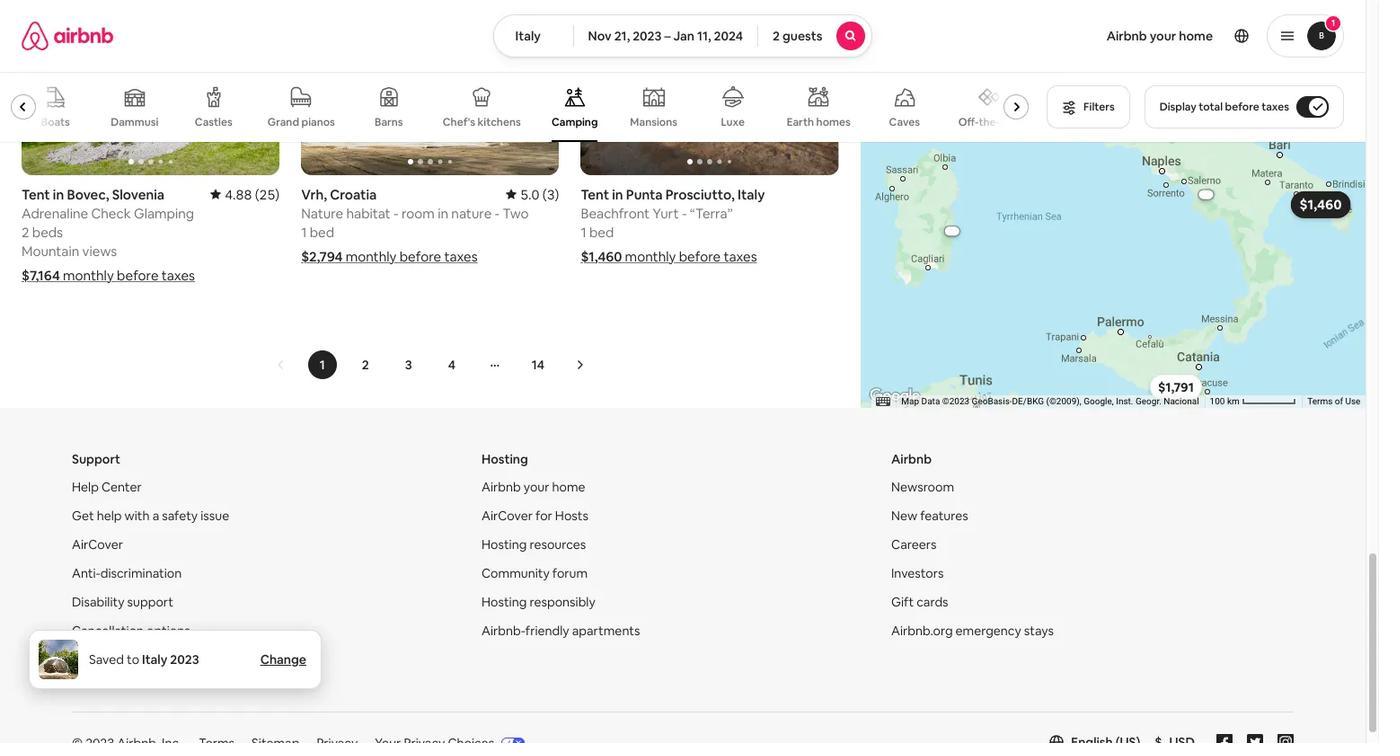 Task type: describe. For each thing, give the bounding box(es) containing it.
map data ©2023 geobasis-de/bkg (©2009), google, inst. geogr. nacional
[[901, 396, 1199, 406]]

group for display total before taxes
[[0, 72, 1036, 142]]

anti-discrimination link
[[72, 565, 182, 581]]

$720 button
[[1029, 85, 1074, 110]]

community forum
[[482, 565, 588, 581]]

guests
[[783, 28, 822, 44]]

terms of use
[[1307, 396, 1360, 406]]

habitat
[[346, 205, 391, 222]]

new features link
[[891, 508, 968, 524]]

$1,460 inside $1,460 button
[[1299, 196, 1342, 213]]

hosts
[[555, 508, 588, 524]]

0 horizontal spatial italy
[[142, 651, 167, 668]]

tent in punta prosciutto, italy beachfront yurt - "terra" 1 bed $1,460 monthly before taxes
[[581, 186, 765, 265]]

$2,205 button
[[1188, 190, 1224, 199]]

resources
[[530, 536, 586, 553]]

21,
[[614, 28, 630, 44]]

1 inside 'tent in punta prosciutto, italy beachfront yurt - "terra" 1 bed $1,460 monthly before taxes'
[[581, 224, 586, 241]]

issue
[[201, 508, 229, 524]]

in for punta
[[612, 186, 623, 203]]

saved to italy 2023
[[89, 651, 199, 668]]

beachfront
[[581, 205, 650, 222]]

anti-
[[72, 565, 100, 581]]

1 - from the left
[[394, 205, 399, 222]]

gift
[[891, 594, 914, 610]]

3 link
[[394, 350, 423, 379]]

aircover for hosts
[[482, 508, 588, 524]]

nature
[[451, 205, 492, 222]]

bovec,
[[67, 186, 109, 203]]

chef's kitchens
[[443, 115, 521, 129]]

aircover for hosts link
[[482, 508, 588, 524]]

- inside 'tent in punta prosciutto, italy beachfront yurt - "terra" 1 bed $1,460 monthly before taxes'
[[682, 205, 687, 222]]

homes
[[816, 115, 851, 129]]

responsibly
[[530, 594, 595, 610]]

before inside tent in bovec, slovenia adrenaline check glamping 2 beds mountain views $7,164 monthly before taxes
[[117, 267, 159, 284]]

taxes inside 'tent in punta prosciutto, italy beachfront yurt - "terra" 1 bed $1,460 monthly before taxes'
[[724, 248, 757, 265]]

nacional
[[1163, 396, 1199, 406]]

barns
[[375, 115, 403, 129]]

2 inside tent in bovec, slovenia adrenaline check glamping 2 beds mountain views $7,164 monthly before taxes
[[22, 224, 29, 241]]

castles
[[195, 115, 232, 129]]

total
[[1199, 100, 1223, 114]]

investors
[[891, 565, 944, 581]]

1 vertical spatial your
[[524, 479, 549, 495]]

1 inside dropdown button
[[1331, 17, 1335, 29]]

filters
[[1084, 100, 1115, 114]]

two
[[503, 205, 529, 222]]

get
[[72, 508, 94, 524]]

investors link
[[891, 565, 944, 581]]

hosting for hosting
[[482, 451, 528, 467]]

hosting resources
[[482, 536, 586, 553]]

room
[[402, 205, 435, 222]]

cards
[[917, 594, 948, 610]]

1 inside vrh, croatia nature habitat - room in nature - two 1 bed $2,794 monthly before taxes
[[301, 224, 307, 241]]

before inside 'tent in punta prosciutto, italy beachfront yurt - "terra" 1 bed $1,460 monthly before taxes'
[[679, 248, 721, 265]]

support
[[72, 451, 120, 467]]

display total before taxes
[[1160, 100, 1289, 114]]

cancellation options link
[[72, 623, 190, 639]]

center
[[101, 479, 142, 495]]

gift cards link
[[891, 594, 948, 610]]

"terra"
[[690, 205, 733, 222]]

for
[[536, 508, 552, 524]]

chef's
[[443, 115, 475, 129]]

newsroom link
[[891, 479, 954, 495]]

navigate to instagram image
[[1278, 734, 1294, 743]]

get help with a safety issue
[[72, 508, 229, 524]]

geobasis-
[[971, 396, 1012, 406]]

vrh, croatia nature habitat - room in nature - two 1 bed $2,794 monthly before taxes
[[301, 186, 529, 265]]

$720
[[1037, 89, 1066, 105]]

discrimination
[[100, 565, 182, 581]]

google image
[[865, 385, 924, 408]]

new features
[[891, 508, 968, 524]]

stays
[[1024, 623, 1054, 639]]

cancellation
[[72, 623, 144, 639]]

5.0 out of 5 average rating,  3 reviews image
[[506, 186, 559, 203]]

airbnb-
[[482, 623, 525, 639]]

$2,794
[[301, 248, 343, 265]]

before inside vrh, croatia nature habitat - room in nature - two 1 bed $2,794 monthly before taxes
[[400, 248, 441, 265]]

5.0 (3)
[[520, 186, 559, 203]]

help
[[97, 508, 122, 524]]

careers
[[891, 536, 937, 553]]

airbnb inside profile element
[[1107, 28, 1147, 44]]

caves
[[889, 115, 920, 129]]

2023 inside button
[[633, 28, 662, 44]]

14
[[532, 357, 544, 373]]

community forum link
[[482, 565, 588, 581]]

earth homes
[[787, 115, 851, 129]]

airbnb.org emergency stays link
[[891, 623, 1054, 639]]

safety
[[162, 508, 198, 524]]

$1,791
[[1158, 378, 1194, 395]]

your inside profile element
[[1150, 28, 1176, 44]]

italy inside button
[[515, 28, 541, 44]]

in for bovec,
[[53, 186, 64, 203]]

of
[[1335, 396, 1343, 406]]

11,
[[697, 28, 711, 44]]

luxe
[[721, 115, 745, 129]]

croatia
[[330, 186, 377, 203]]

in inside vrh, croatia nature habitat - room in nature - two 1 bed $2,794 monthly before taxes
[[438, 205, 448, 222]]

slovenia
[[112, 186, 165, 203]]

hosting for hosting resources
[[482, 536, 527, 553]]

1 button
[[1267, 14, 1344, 58]]

tent for tent in bovec, slovenia adrenaline check glamping 2 beds mountain views $7,164 monthly before taxes
[[22, 186, 50, 203]]

airbnb your home inside profile element
[[1107, 28, 1213, 44]]

italy button
[[493, 14, 574, 58]]

$2,205
[[1194, 191, 1210, 197]]

4.88 out of 5 average rating,  25 reviews image
[[210, 186, 280, 203]]

dammusi
[[111, 115, 159, 129]]

(3)
[[542, 186, 559, 203]]

none search field containing italy
[[493, 14, 873, 58]]

hosting for hosting responsibly
[[482, 594, 527, 610]]

change
[[260, 651, 306, 668]]

home inside profile element
[[1179, 28, 1213, 44]]

2 guests
[[773, 28, 822, 44]]

vrh,
[[301, 186, 327, 203]]

4.88 (25)
[[225, 186, 280, 203]]

bed inside vrh, croatia nature habitat - room in nature - two 1 bed $2,794 monthly before taxes
[[310, 224, 334, 241]]

google map
showing 30 stays. including 7 saved stays. region
[[860, 0, 1366, 408]]



Task type: locate. For each thing, give the bounding box(es) containing it.
0 vertical spatial 2023
[[633, 28, 662, 44]]

2 horizontal spatial airbnb
[[1107, 28, 1147, 44]]

forum
[[552, 565, 588, 581]]

in inside tent in bovec, slovenia adrenaline check glamping 2 beds mountain views $7,164 monthly before taxes
[[53, 186, 64, 203]]

1 horizontal spatial 2
[[362, 357, 369, 373]]

0 horizontal spatial tent
[[22, 186, 50, 203]]

kitchens
[[478, 115, 521, 129]]

disability support link
[[72, 594, 173, 610]]

get help with a safety issue link
[[72, 508, 229, 524]]

camping
[[552, 115, 598, 129]]

2 hosting from the top
[[482, 536, 527, 553]]

0 horizontal spatial aircover
[[72, 536, 123, 553]]

grand pianos
[[268, 115, 335, 129]]

cancellation options
[[72, 623, 190, 639]]

2 guests button
[[757, 14, 873, 58]]

1 vertical spatial 2
[[22, 224, 29, 241]]

newsroom
[[891, 479, 954, 495]]

1 horizontal spatial airbnb your home
[[1107, 28, 1213, 44]]

0 vertical spatial hosting
[[482, 451, 528, 467]]

1 vertical spatial home
[[552, 479, 585, 495]]

0 horizontal spatial airbnb your home
[[482, 479, 585, 495]]

profile element
[[894, 0, 1344, 72]]

2 vertical spatial 2
[[362, 357, 369, 373]]

keyboard shortcuts image
[[876, 398, 890, 406]]

taxes
[[1262, 100, 1289, 114], [444, 248, 478, 265], [724, 248, 757, 265], [162, 267, 195, 284]]

a
[[152, 508, 159, 524]]

features
[[920, 508, 968, 524]]

taxes inside tent in bovec, slovenia adrenaline check glamping 2 beds mountain views $7,164 monthly before taxes
[[162, 267, 195, 284]]

-
[[394, 205, 399, 222], [495, 205, 500, 222], [682, 205, 687, 222]]

before down views
[[117, 267, 159, 284]]

tent
[[22, 186, 50, 203], [581, 186, 609, 203]]

italy right the 'prosciutto,'
[[738, 186, 765, 203]]

0 vertical spatial airbnb
[[1107, 28, 1147, 44]]

report neighborhood concern
[[72, 651, 248, 668]]

1 horizontal spatial italy
[[515, 28, 541, 44]]

use
[[1345, 396, 1360, 406]]

0 horizontal spatial $1,460
[[581, 248, 622, 265]]

airbnb.org emergency stays
[[891, 623, 1054, 639]]

2 bed from the left
[[589, 224, 614, 241]]

2 inside button
[[773, 28, 780, 44]]

data
[[921, 396, 940, 406]]

1 horizontal spatial tent
[[581, 186, 609, 203]]

1 hosting from the top
[[482, 451, 528, 467]]

hosting
[[482, 451, 528, 467], [482, 536, 527, 553], [482, 594, 527, 610]]

before down room at the left top of the page
[[400, 248, 441, 265]]

tent up the beachfront
[[581, 186, 609, 203]]

group containing off-the-grid
[[0, 72, 1036, 142]]

concern
[[200, 651, 248, 668]]

2 horizontal spatial in
[[612, 186, 623, 203]]

(©2009),
[[1046, 396, 1081, 406]]

in inside 'tent in punta prosciutto, italy beachfront yurt - "terra" 1 bed $1,460 monthly before taxes'
[[612, 186, 623, 203]]

next image
[[574, 359, 585, 370]]

pianos
[[301, 115, 335, 129]]

airbnb up aircover for hosts link
[[482, 479, 521, 495]]

0 horizontal spatial bed
[[310, 224, 334, 241]]

1 vertical spatial italy
[[738, 186, 765, 203]]

tent inside tent in bovec, slovenia adrenaline check glamping 2 beds mountain views $7,164 monthly before taxes
[[22, 186, 50, 203]]

airbnb
[[1107, 28, 1147, 44], [891, 451, 932, 467], [482, 479, 521, 495]]

1 horizontal spatial in
[[438, 205, 448, 222]]

mansions
[[630, 115, 677, 129]]

$1,460 inside 'tent in punta prosciutto, italy beachfront yurt - "terra" 1 bed $1,460 monthly before taxes'
[[581, 248, 622, 265]]

4 link
[[437, 350, 466, 379]]

1 vertical spatial hosting
[[482, 536, 527, 553]]

1 horizontal spatial your
[[1150, 28, 1176, 44]]

1 vertical spatial airbnb your home
[[482, 479, 585, 495]]

filters button
[[1047, 85, 1130, 128]]

grand
[[268, 115, 299, 129]]

the-
[[979, 115, 1000, 129]]

monthly inside vrh, croatia nature habitat - room in nature - two 1 bed $2,794 monthly before taxes
[[346, 248, 397, 265]]

14 link
[[524, 350, 552, 379]]

in up the beachfront
[[612, 186, 623, 203]]

monthly inside tent in bovec, slovenia adrenaline check glamping 2 beds mountain views $7,164 monthly before taxes
[[63, 267, 114, 284]]

support
[[127, 594, 173, 610]]

None search field
[[493, 14, 873, 58]]

1 vertical spatial airbnb
[[891, 451, 932, 467]]

2 left guests
[[773, 28, 780, 44]]

3 hosting from the top
[[482, 594, 527, 610]]

$1,791 button
[[1150, 374, 1202, 399]]

1 horizontal spatial aircover
[[482, 508, 533, 524]]

airbnb your home link up "display"
[[1096, 17, 1224, 55]]

taxes inside vrh, croatia nature habitat - room in nature - two 1 bed $2,794 monthly before taxes
[[444, 248, 478, 265]]

- left "two"
[[495, 205, 500, 222]]

0 horizontal spatial 2
[[22, 224, 29, 241]]

airbnb up filters
[[1107, 28, 1147, 44]]

monthly down yurt
[[625, 248, 676, 265]]

new
[[891, 508, 917, 524]]

bed down nature
[[310, 224, 334, 241]]

hosting up community
[[482, 536, 527, 553]]

0 horizontal spatial 2023
[[170, 651, 199, 668]]

airbnb your home link inside profile element
[[1096, 17, 1224, 55]]

aircover left for on the bottom left of page
[[482, 508, 533, 524]]

friendly
[[525, 623, 569, 639]]

0 horizontal spatial airbnb
[[482, 479, 521, 495]]

2 vertical spatial airbnb
[[482, 479, 521, 495]]

1 tent from the left
[[22, 186, 50, 203]]

nov
[[588, 28, 612, 44]]

your up aircover for hosts link
[[524, 479, 549, 495]]

prosciutto,
[[666, 186, 735, 203]]

display
[[1160, 100, 1197, 114]]

1 horizontal spatial $1,460
[[1299, 196, 1342, 213]]

aircover for aircover for hosts
[[482, 508, 533, 524]]

1 vertical spatial aircover
[[72, 536, 123, 553]]

1
[[1331, 17, 1335, 29], [301, 224, 307, 241], [581, 224, 586, 241], [320, 357, 325, 373]]

1 horizontal spatial monthly
[[346, 248, 397, 265]]

before right total
[[1225, 100, 1259, 114]]

0 horizontal spatial your
[[524, 479, 549, 495]]

1 vertical spatial airbnb your home link
[[482, 479, 585, 495]]

airbnb your home up "display"
[[1107, 28, 1213, 44]]

1 horizontal spatial 2023
[[633, 28, 662, 44]]

off-the-grid
[[958, 115, 1020, 129]]

tent for tent in punta prosciutto, italy beachfront yurt - "terra" 1 bed $1,460 monthly before taxes
[[581, 186, 609, 203]]

0 vertical spatial italy
[[515, 28, 541, 44]]

100
[[1210, 396, 1225, 406]]

0 vertical spatial airbnb your home
[[1107, 28, 1213, 44]]

0 vertical spatial airbnb your home link
[[1096, 17, 1224, 55]]

- right yurt
[[682, 205, 687, 222]]

2 vertical spatial italy
[[142, 651, 167, 668]]

home up the hosts
[[552, 479, 585, 495]]

bed inside 'tent in punta prosciutto, italy beachfront yurt - "terra" 1 bed $1,460 monthly before taxes'
[[589, 224, 614, 241]]

saved
[[89, 651, 124, 668]]

report
[[72, 651, 112, 668]]

tent up adrenaline
[[22, 186, 50, 203]]

airbnb your home link
[[1096, 17, 1224, 55], [482, 479, 585, 495]]

hosting up aircover for hosts
[[482, 451, 528, 467]]

1 horizontal spatial home
[[1179, 28, 1213, 44]]

italy right to
[[142, 651, 167, 668]]

1 bed from the left
[[310, 224, 334, 241]]

bed down the beachfront
[[589, 224, 614, 241]]

monthly for tent in punta prosciutto, italy beachfront yurt - "terra" 1 bed $1,460 monthly before taxes
[[625, 248, 676, 265]]

aircover for aircover "link"
[[72, 536, 123, 553]]

…
[[490, 354, 500, 370]]

1 vertical spatial $1,460
[[581, 248, 622, 265]]

0 vertical spatial your
[[1150, 28, 1176, 44]]

0 vertical spatial home
[[1179, 28, 1213, 44]]

before down ""terra""
[[679, 248, 721, 265]]

2 horizontal spatial -
[[682, 205, 687, 222]]

1 horizontal spatial airbnb
[[891, 451, 932, 467]]

nov 21, 2023 – jan 11, 2024 button
[[573, 14, 758, 58]]

$1,460
[[1299, 196, 1342, 213], [581, 248, 622, 265]]

map
[[901, 396, 919, 406]]

hosting resources link
[[482, 536, 586, 553]]

change button
[[260, 651, 306, 668]]

airbnb up newsroom link on the bottom right of the page
[[891, 451, 932, 467]]

navigate to twitter image
[[1247, 734, 1263, 743]]

anti-discrimination
[[72, 565, 182, 581]]

taxes down glamping
[[162, 267, 195, 284]]

your
[[1150, 28, 1176, 44], [524, 479, 549, 495]]

taxes down nature
[[444, 248, 478, 265]]

taxes right total
[[1262, 100, 1289, 114]]

tent inside 'tent in punta prosciutto, italy beachfront yurt - "terra" 1 bed $1,460 monthly before taxes'
[[581, 186, 609, 203]]

aircover up anti-
[[72, 536, 123, 553]]

100 km button
[[1204, 395, 1302, 408]]

with
[[125, 508, 150, 524]]

2 - from the left
[[495, 205, 500, 222]]

0 vertical spatial 2
[[773, 28, 780, 44]]

community
[[482, 565, 550, 581]]

0 horizontal spatial -
[[394, 205, 399, 222]]

italy inside 'tent in punta prosciutto, italy beachfront yurt - "terra" 1 bed $1,460 monthly before taxes'
[[738, 186, 765, 203]]

100 km
[[1210, 396, 1242, 406]]

beds
[[32, 224, 63, 241]]

home up total
[[1179, 28, 1213, 44]]

monthly down habitat
[[346, 248, 397, 265]]

2023 left –
[[633, 28, 662, 44]]

previous image
[[276, 359, 286, 370]]

1 horizontal spatial -
[[495, 205, 500, 222]]

2 for 2 link
[[362, 357, 369, 373]]

©2023
[[942, 396, 969, 406]]

2 right 1 link
[[362, 357, 369, 373]]

tent in bovec, slovenia adrenaline check glamping 2 beds mountain views $7,164 monthly before taxes
[[22, 186, 195, 284]]

1 horizontal spatial airbnb your home link
[[1096, 17, 1224, 55]]

2 for 2 guests
[[773, 28, 780, 44]]

aircover
[[482, 508, 533, 524], [72, 536, 123, 553]]

2023 down options
[[170, 651, 199, 668]]

bed
[[310, 224, 334, 241], [589, 224, 614, 241]]

0 horizontal spatial in
[[53, 186, 64, 203]]

navigate to facebook image
[[1217, 734, 1233, 743]]

hosting up airbnb-
[[482, 594, 527, 610]]

3
[[405, 357, 412, 373]]

italy left nov
[[515, 28, 541, 44]]

group for tent in punta prosciutto, italy
[[581, 0, 839, 175]]

your up "display"
[[1150, 28, 1176, 44]]

airbnb your home up aircover for hosts link
[[482, 479, 585, 495]]

–
[[664, 28, 671, 44]]

hosting responsibly
[[482, 594, 595, 610]]

1 vertical spatial 2023
[[170, 651, 199, 668]]

taxes down ""terra""
[[724, 248, 757, 265]]

2 tent from the left
[[581, 186, 609, 203]]

disability support
[[72, 594, 173, 610]]

0 horizontal spatial airbnb your home link
[[482, 479, 585, 495]]

monthly inside 'tent in punta prosciutto, italy beachfront yurt - "terra" 1 bed $1,460 monthly before taxes'
[[625, 248, 676, 265]]

airbnb your home link up aircover for hosts link
[[482, 479, 585, 495]]

3 - from the left
[[682, 205, 687, 222]]

monthly for tent in bovec, slovenia adrenaline check glamping 2 beds mountain views $7,164 monthly before taxes
[[63, 267, 114, 284]]

geogr.
[[1135, 396, 1161, 406]]

yurt
[[653, 205, 679, 222]]

in up adrenaline
[[53, 186, 64, 203]]

2 horizontal spatial italy
[[738, 186, 765, 203]]

0 horizontal spatial home
[[552, 479, 585, 495]]

in right room at the left top of the page
[[438, 205, 448, 222]]

2 horizontal spatial 2
[[773, 28, 780, 44]]

$7,164
[[22, 267, 60, 284]]

2 left beds
[[22, 224, 29, 241]]

0 vertical spatial aircover
[[482, 508, 533, 524]]

0 horizontal spatial monthly
[[63, 267, 114, 284]]

2024
[[714, 28, 743, 44]]

- left room at the left top of the page
[[394, 205, 399, 222]]

1 horizontal spatial bed
[[589, 224, 614, 241]]

2 vertical spatial hosting
[[482, 594, 527, 610]]

2 horizontal spatial monthly
[[625, 248, 676, 265]]

monthly down views
[[63, 267, 114, 284]]

off-
[[958, 115, 979, 129]]

0 vertical spatial $1,460
[[1299, 196, 1342, 213]]

group
[[581, 0, 839, 175], [0, 72, 1036, 142]]

airbnb.org
[[891, 623, 953, 639]]

terms
[[1307, 396, 1332, 406]]



Task type: vqa. For each thing, say whether or not it's contained in the screenshot.
Airbnb-
yes



